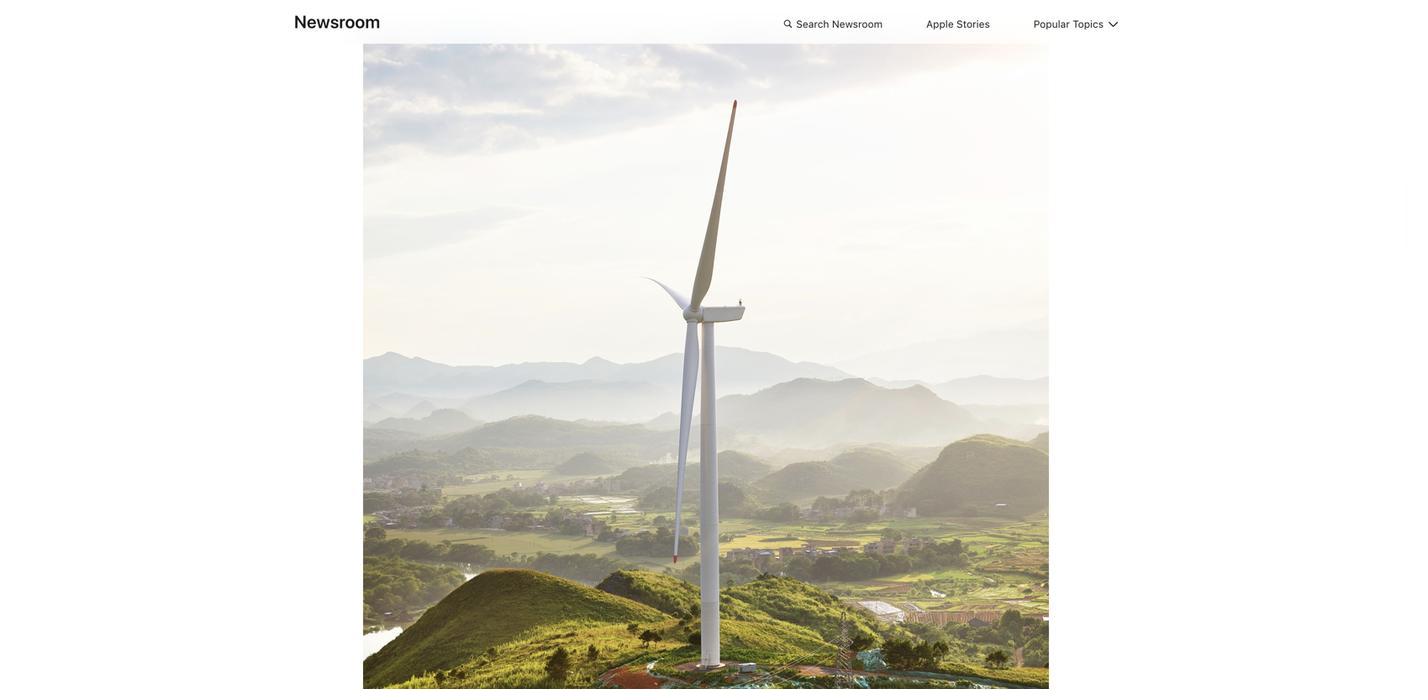 Task type: vqa. For each thing, say whether or not it's contained in the screenshot.
left and
no



Task type: locate. For each thing, give the bounding box(es) containing it.
popular
[[1034, 18, 1070, 30]]

0 horizontal spatial newsroom
[[294, 11, 380, 32]]

search newsroom
[[796, 18, 883, 30]]

apple
[[926, 18, 954, 30]]

newsroom
[[294, 11, 380, 32], [832, 18, 883, 30]]

1 horizontal spatial newsroom
[[832, 18, 883, 30]]



Task type: describe. For each thing, give the bounding box(es) containing it.
search
[[796, 18, 829, 30]]

popular topics
[[1034, 18, 1104, 30]]

stories
[[957, 18, 990, 30]]

newsroom inside button
[[832, 18, 883, 30]]

apple stories
[[926, 18, 990, 30]]

newsroom link
[[294, 11, 380, 32]]

popular topics button
[[1034, 15, 1118, 34]]

apple stories link
[[926, 15, 990, 34]]

a full view of a wind turbine at the concord jing tang wind farm. image
[[363, 36, 1049, 689]]

topics
[[1073, 18, 1104, 30]]

search newsroom button
[[783, 15, 883, 34]]



